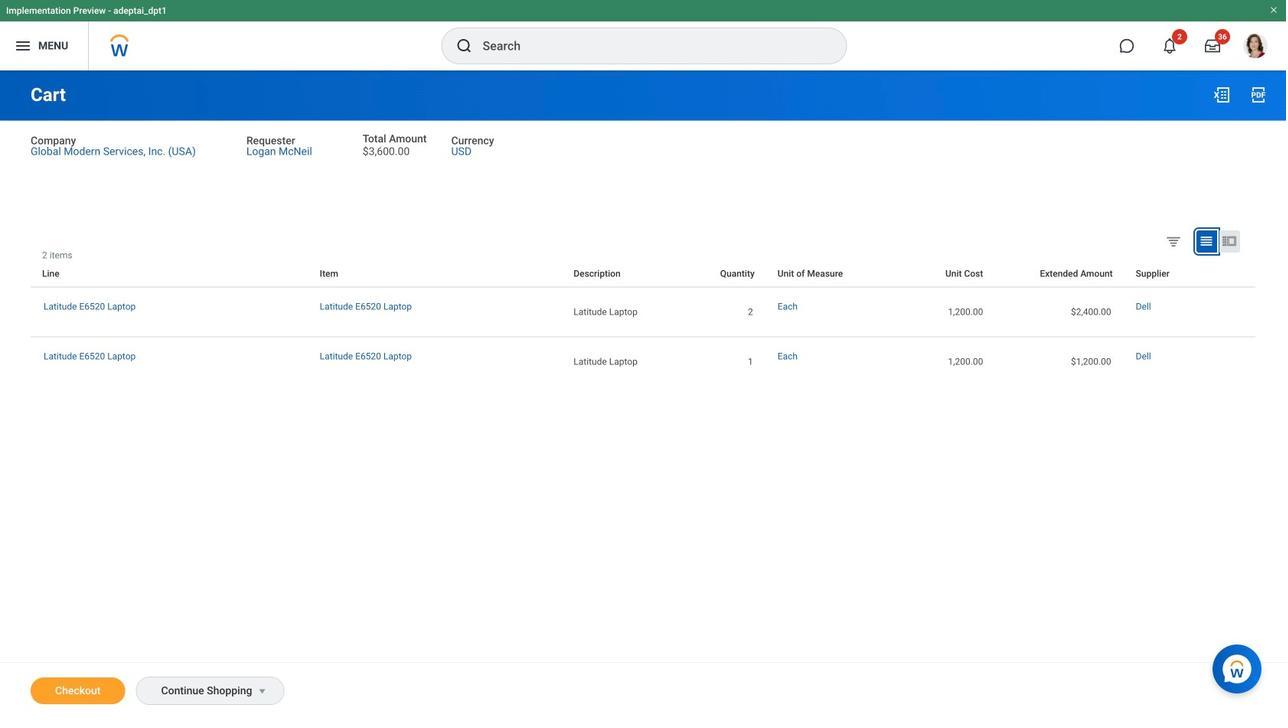 Task type: vqa. For each thing, say whether or not it's contained in the screenshot.
Customer Service Operations in the Gig Member Feedback: Service Management Excellence dialog
no



Task type: locate. For each thing, give the bounding box(es) containing it.
justify image
[[14, 37, 32, 55]]

select to filter grid data image
[[1166, 233, 1183, 249]]

Toggle to Grid view radio
[[1197, 230, 1218, 253]]

toggle to list detail view image
[[1223, 234, 1238, 249]]

search image
[[455, 37, 474, 55]]

caret down image
[[253, 686, 271, 698]]

toggle to grid view image
[[1200, 234, 1215, 249]]

banner
[[0, 0, 1287, 70]]

toolbar
[[1245, 250, 1256, 261]]

Search Workday  search field
[[483, 29, 815, 63]]

option group
[[1163, 230, 1252, 256]]

main content
[[0, 70, 1287, 719]]

export to excel image
[[1213, 86, 1232, 104]]



Task type: describe. For each thing, give the bounding box(es) containing it.
close environment banner image
[[1270, 5, 1279, 15]]

notifications large image
[[1163, 38, 1178, 54]]

profile logan mcneil image
[[1244, 34, 1269, 61]]

Toggle to List Detail view radio
[[1220, 230, 1241, 253]]

inbox large image
[[1206, 38, 1221, 54]]

view printable version (pdf) image
[[1250, 86, 1269, 104]]



